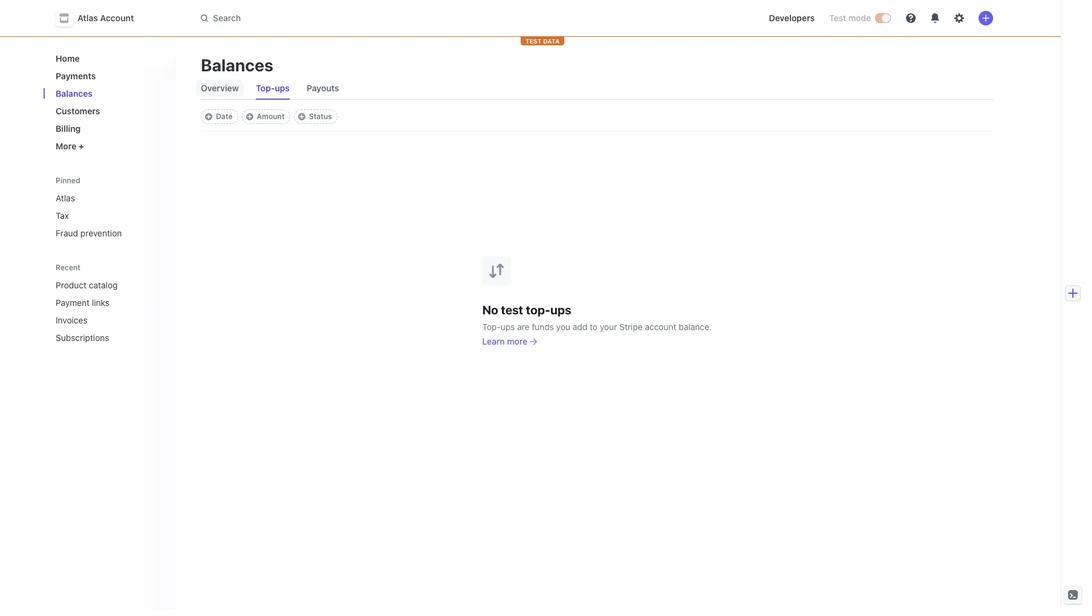 Task type: vqa. For each thing, say whether or not it's contained in the screenshot.
Customers Link
yes



Task type: describe. For each thing, give the bounding box(es) containing it.
date
[[216, 112, 233, 121]]

product catalog
[[56, 280, 118, 290]]

payouts link
[[302, 80, 344, 97]]

recent navigation links element
[[44, 258, 177, 348]]

ups for top-ups are funds you add to your stripe account balance.
[[501, 321, 515, 332]]

atlas account button
[[56, 10, 146, 27]]

invoices
[[56, 315, 87, 325]]

fraud
[[56, 228, 78, 238]]

no test top-ups
[[482, 303, 571, 317]]

payment links
[[56, 298, 109, 308]]

tax
[[56, 210, 69, 221]]

more +
[[56, 141, 84, 151]]

mode
[[848, 13, 871, 23]]

subscriptions link
[[51, 328, 150, 348]]

1 horizontal spatial balances
[[201, 55, 273, 75]]

atlas link
[[51, 188, 167, 208]]

product catalog link
[[51, 275, 150, 295]]

settings image
[[954, 13, 964, 23]]

invoices link
[[51, 310, 150, 330]]

your
[[600, 321, 617, 332]]

core navigation links element
[[51, 48, 167, 156]]

balance.
[[679, 321, 712, 332]]

notifications image
[[930, 13, 940, 23]]

test
[[525, 38, 542, 45]]

amount
[[257, 112, 285, 121]]

atlas for atlas account
[[77, 13, 98, 23]]

help image
[[906, 13, 916, 23]]

fraud prevention
[[56, 228, 122, 238]]

search
[[213, 13, 241, 23]]

home
[[56, 53, 80, 64]]

top-ups
[[256, 83, 290, 93]]

Search search field
[[194, 7, 535, 29]]

balances inside balances link
[[56, 88, 93, 99]]

developers link
[[764, 8, 820, 28]]

fraud prevention link
[[51, 223, 167, 243]]

status
[[309, 112, 332, 121]]

product
[[56, 280, 87, 290]]

pinned navigation links element
[[51, 171, 169, 243]]

top-
[[526, 303, 550, 317]]

test
[[501, 303, 523, 317]]

subscriptions
[[56, 333, 109, 343]]

prevention
[[80, 228, 122, 238]]

account
[[100, 13, 134, 23]]



Task type: locate. For each thing, give the bounding box(es) containing it.
test data
[[525, 38, 560, 45]]

account
[[645, 321, 676, 332]]

learn more link
[[482, 335, 537, 347]]

0 vertical spatial balances
[[201, 55, 273, 75]]

atlas
[[77, 13, 98, 23], [56, 193, 75, 203]]

add date image
[[205, 113, 212, 120]]

test
[[829, 13, 846, 23]]

atlas inside pinned element
[[56, 193, 75, 203]]

atlas down pinned
[[56, 193, 75, 203]]

2 horizontal spatial ups
[[550, 303, 571, 317]]

top-ups link
[[251, 80, 295, 97]]

top-ups are funds you add to your stripe account balance.
[[482, 321, 712, 332]]

Search text field
[[194, 7, 535, 29]]

to
[[590, 321, 598, 332]]

0 vertical spatial ups
[[275, 83, 290, 93]]

ups
[[275, 83, 290, 93], [550, 303, 571, 317], [501, 321, 515, 332]]

0 horizontal spatial atlas
[[56, 193, 75, 203]]

1 vertical spatial top-
[[482, 321, 501, 332]]

pinned
[[56, 176, 80, 185]]

add amount image
[[246, 113, 253, 120]]

payments
[[56, 71, 96, 81]]

top- inside "link"
[[256, 83, 275, 93]]

tab list
[[196, 77, 993, 100]]

overview
[[201, 83, 239, 93]]

top- for top-ups are funds you add to your stripe account balance.
[[482, 321, 501, 332]]

funds
[[532, 321, 554, 332]]

1 vertical spatial balances
[[56, 88, 93, 99]]

0 vertical spatial atlas
[[77, 13, 98, 23]]

top- up learn
[[482, 321, 501, 332]]

billing link
[[51, 119, 167, 139]]

learn
[[482, 336, 505, 346]]

tax link
[[51, 206, 167, 226]]

catalog
[[89, 280, 118, 290]]

pinned element
[[51, 188, 167, 243]]

payment
[[56, 298, 90, 308]]

billing
[[56, 123, 81, 134]]

ups for top-ups
[[275, 83, 290, 93]]

overview tab
[[196, 77, 244, 99]]

+
[[79, 141, 84, 151]]

recent
[[56, 263, 81, 272]]

developers
[[769, 13, 815, 23]]

stripe
[[619, 321, 643, 332]]

no
[[482, 303, 498, 317]]

1 horizontal spatial ups
[[501, 321, 515, 332]]

0 vertical spatial top-
[[256, 83, 275, 93]]

add status image
[[298, 113, 305, 120]]

customers
[[56, 106, 100, 116]]

payouts
[[307, 83, 339, 93]]

customers link
[[51, 101, 167, 121]]

atlas inside button
[[77, 13, 98, 23]]

add
[[573, 321, 587, 332]]

1 horizontal spatial atlas
[[77, 13, 98, 23]]

overview link
[[196, 80, 244, 97]]

0 horizontal spatial top-
[[256, 83, 275, 93]]

toolbar
[[201, 109, 337, 124]]

recent element
[[44, 275, 177, 348]]

more
[[507, 336, 528, 346]]

atlas for atlas
[[56, 193, 75, 203]]

ups up amount
[[275, 83, 290, 93]]

atlas left account
[[77, 13, 98, 23]]

1 vertical spatial atlas
[[56, 193, 75, 203]]

1 vertical spatial ups
[[550, 303, 571, 317]]

1 horizontal spatial top-
[[482, 321, 501, 332]]

payment links link
[[51, 293, 150, 313]]

data
[[543, 38, 560, 45]]

top- up amount
[[256, 83, 275, 93]]

top-
[[256, 83, 275, 93], [482, 321, 501, 332]]

links
[[92, 298, 109, 308]]

home link
[[51, 48, 167, 68]]

atlas account
[[77, 13, 134, 23]]

ups up the you
[[550, 303, 571, 317]]

balances
[[201, 55, 273, 75], [56, 88, 93, 99]]

ups up learn more
[[501, 321, 515, 332]]

2 vertical spatial ups
[[501, 321, 515, 332]]

balances up overview
[[201, 55, 273, 75]]

you
[[556, 321, 570, 332]]

0 horizontal spatial balances
[[56, 88, 93, 99]]

tab list containing overview
[[196, 77, 993, 100]]

more
[[56, 141, 76, 151]]

toolbar containing date
[[201, 109, 337, 124]]

are
[[517, 321, 530, 332]]

payments link
[[51, 66, 167, 86]]

ups inside "link"
[[275, 83, 290, 93]]

0 horizontal spatial ups
[[275, 83, 290, 93]]

top- for top-ups
[[256, 83, 275, 93]]

learn more
[[482, 336, 528, 346]]

balances down payments
[[56, 88, 93, 99]]

balances link
[[51, 83, 167, 103]]

test mode
[[829, 13, 871, 23]]



